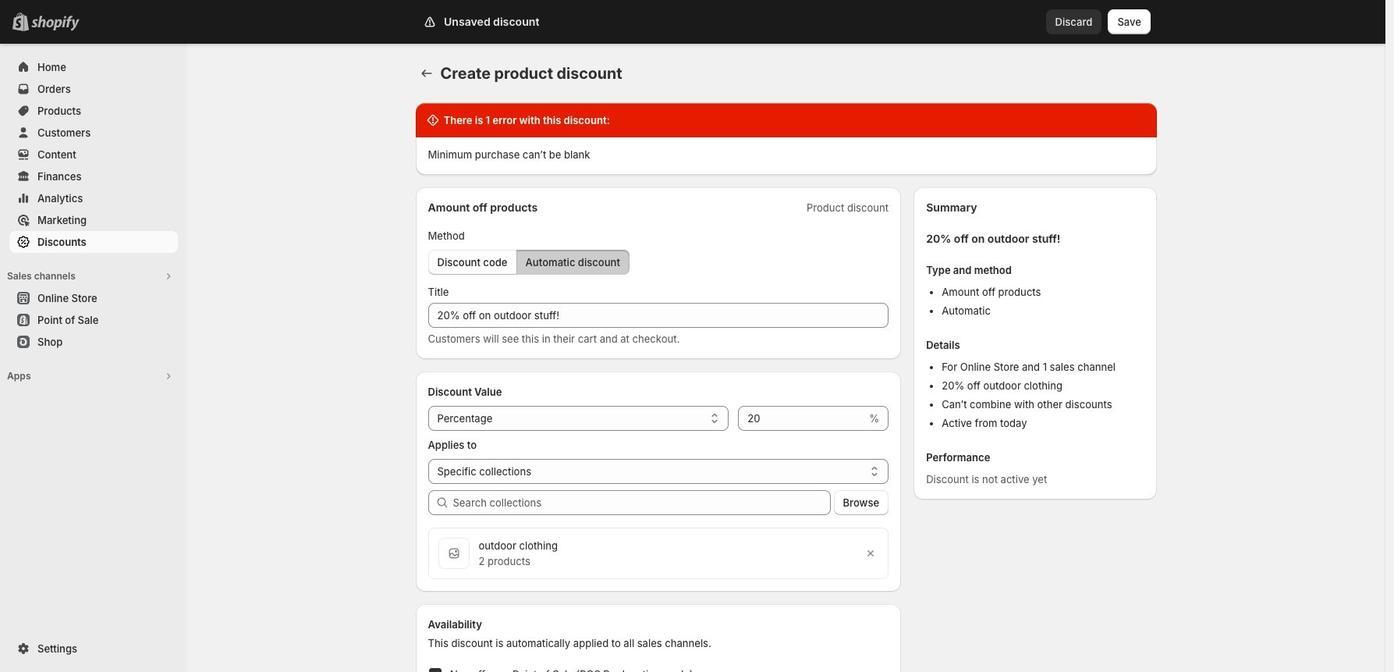 Task type: locate. For each thing, give the bounding box(es) containing it.
None text field
[[428, 303, 889, 328], [739, 406, 867, 431], [428, 303, 889, 328], [739, 406, 867, 431]]

shopify image
[[31, 16, 80, 31]]



Task type: vqa. For each thing, say whether or not it's contained in the screenshot.
Sales channels
no



Task type: describe. For each thing, give the bounding box(es) containing it.
Search collections text field
[[453, 490, 831, 515]]



